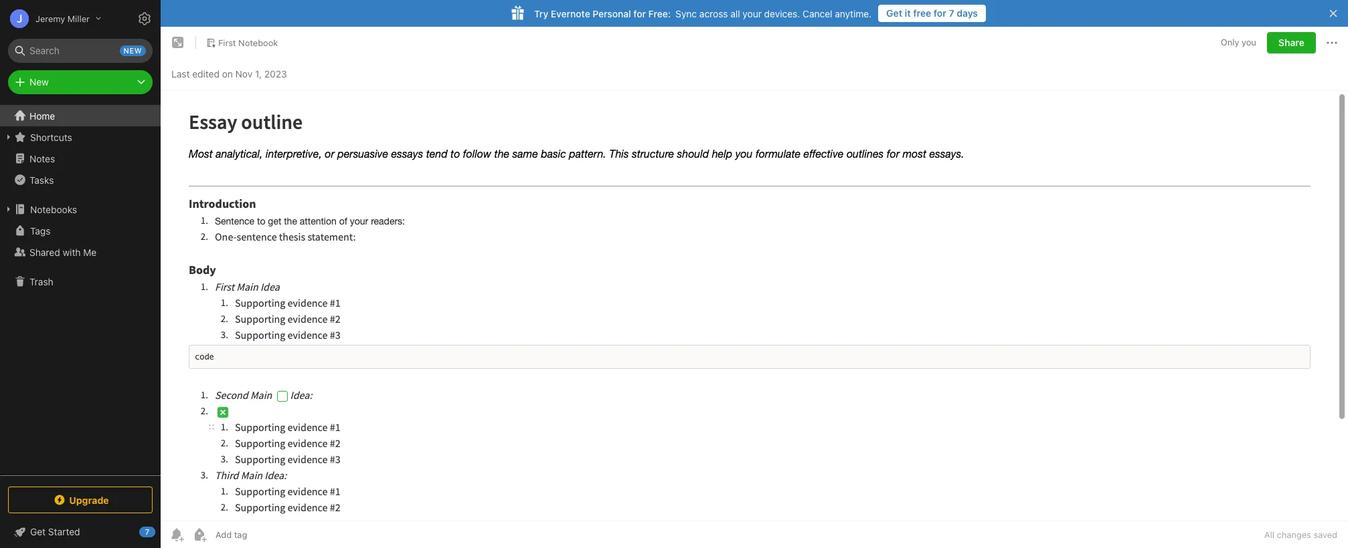 Task type: locate. For each thing, give the bounding box(es) containing it.
jeremy miller
[[35, 13, 90, 24]]

cancel
[[803, 8, 832, 19]]

Search text field
[[17, 39, 143, 63]]

notebooks link
[[0, 199, 160, 220]]

get for get it free for 7 days
[[886, 7, 902, 19]]

free:
[[648, 8, 671, 19]]

new button
[[8, 70, 153, 94]]

1 horizontal spatial 7
[[949, 7, 954, 19]]

get inside get it free for 7 days button
[[886, 7, 902, 19]]

get left it
[[886, 7, 902, 19]]

only
[[1221, 37, 1240, 48]]

1 horizontal spatial get
[[886, 7, 902, 19]]

all
[[731, 8, 740, 19]]

changes
[[1277, 530, 1311, 541]]

7 inside help and learning task checklist field
[[145, 528, 149, 537]]

tags
[[30, 225, 50, 237]]

you
[[1242, 37, 1257, 48]]

more actions image
[[1324, 35, 1340, 51]]

shared with me
[[29, 247, 97, 258]]

7 left click to collapse "icon"
[[145, 528, 149, 537]]

2023
[[264, 68, 287, 79]]

1 horizontal spatial for
[[934, 7, 947, 19]]

nov
[[235, 68, 253, 79]]

share button
[[1267, 32, 1316, 54]]

last
[[171, 68, 190, 79]]

new
[[29, 76, 49, 88]]

with
[[63, 247, 81, 258]]

0 horizontal spatial for
[[634, 8, 646, 19]]

for for free:
[[634, 8, 646, 19]]

1 vertical spatial get
[[30, 527, 46, 538]]

settings image
[[137, 11, 153, 27]]

get
[[886, 7, 902, 19], [30, 527, 46, 538]]

0 vertical spatial 7
[[949, 7, 954, 19]]

first
[[218, 37, 236, 48]]

note window element
[[161, 27, 1348, 549]]

click to collapse image
[[156, 524, 166, 540]]

2 for from the left
[[634, 8, 646, 19]]

expand note image
[[170, 35, 186, 51]]

miller
[[68, 13, 90, 24]]

sync
[[676, 8, 697, 19]]

1 for from the left
[[934, 7, 947, 19]]

7 inside button
[[949, 7, 954, 19]]

for inside button
[[934, 7, 947, 19]]

for left free:
[[634, 8, 646, 19]]

0 vertical spatial get
[[886, 7, 902, 19]]

Account field
[[0, 5, 101, 32]]

home
[[29, 110, 55, 122]]

7
[[949, 7, 954, 19], [145, 528, 149, 537]]

jeremy
[[35, 13, 65, 24]]

free
[[913, 7, 931, 19]]

0 horizontal spatial get
[[30, 527, 46, 538]]

upgrade
[[69, 495, 109, 506]]

shortcuts button
[[0, 127, 160, 148]]

7 left days
[[949, 7, 954, 19]]

for right free
[[934, 7, 947, 19]]

get left the started
[[30, 527, 46, 538]]

across
[[700, 8, 728, 19]]

shortcuts
[[30, 132, 72, 143]]

1 vertical spatial 7
[[145, 528, 149, 537]]

for for 7
[[934, 7, 947, 19]]

for
[[934, 7, 947, 19], [634, 8, 646, 19]]

saved
[[1314, 530, 1338, 541]]

started
[[48, 527, 80, 538]]

new
[[124, 46, 142, 55]]

last edited on nov 1, 2023
[[171, 68, 287, 79]]

get inside help and learning task checklist field
[[30, 527, 46, 538]]

edited
[[192, 68, 220, 79]]

tasks button
[[0, 169, 160, 191]]

0 horizontal spatial 7
[[145, 528, 149, 537]]

add a reminder image
[[169, 528, 185, 544]]

get it free for 7 days
[[886, 7, 978, 19]]

your
[[743, 8, 762, 19]]

tree
[[0, 105, 161, 475]]

trash link
[[0, 271, 160, 293]]



Task type: vqa. For each thing, say whether or not it's contained in the screenshot.
search box inside main element
no



Task type: describe. For each thing, give the bounding box(es) containing it.
notes link
[[0, 148, 160, 169]]

tags button
[[0, 220, 160, 242]]

shared with me link
[[0, 242, 160, 263]]

add tag image
[[191, 528, 208, 544]]

days
[[957, 7, 978, 19]]

share
[[1279, 37, 1305, 48]]

expand notebooks image
[[3, 204, 14, 215]]

on
[[222, 68, 233, 79]]

get it free for 7 days button
[[878, 5, 986, 22]]

all changes saved
[[1265, 530, 1338, 541]]

all
[[1265, 530, 1275, 541]]

personal
[[593, 8, 631, 19]]

trash
[[29, 276, 53, 288]]

notebook
[[238, 37, 278, 48]]

upgrade button
[[8, 487, 153, 514]]

first notebook button
[[202, 33, 283, 52]]

get started
[[30, 527, 80, 538]]

Note Editor text field
[[161, 91, 1348, 522]]

More actions field
[[1324, 32, 1340, 54]]

try evernote personal for free: sync across all your devices. cancel anytime.
[[534, 8, 872, 19]]

home link
[[0, 105, 161, 127]]

evernote
[[551, 8, 590, 19]]

Add tag field
[[214, 530, 315, 542]]

tasks
[[29, 174, 54, 186]]

notes
[[29, 153, 55, 164]]

get for get started
[[30, 527, 46, 538]]

1,
[[255, 68, 262, 79]]

tree containing home
[[0, 105, 161, 475]]

first notebook
[[218, 37, 278, 48]]

shared
[[29, 247, 60, 258]]

try
[[534, 8, 548, 19]]

devices.
[[764, 8, 800, 19]]

notebooks
[[30, 204, 77, 215]]

it
[[905, 7, 911, 19]]

anytime.
[[835, 8, 872, 19]]

me
[[83, 247, 97, 258]]

Help and Learning task checklist field
[[0, 522, 161, 544]]

only you
[[1221, 37, 1257, 48]]

new search field
[[17, 39, 146, 63]]



